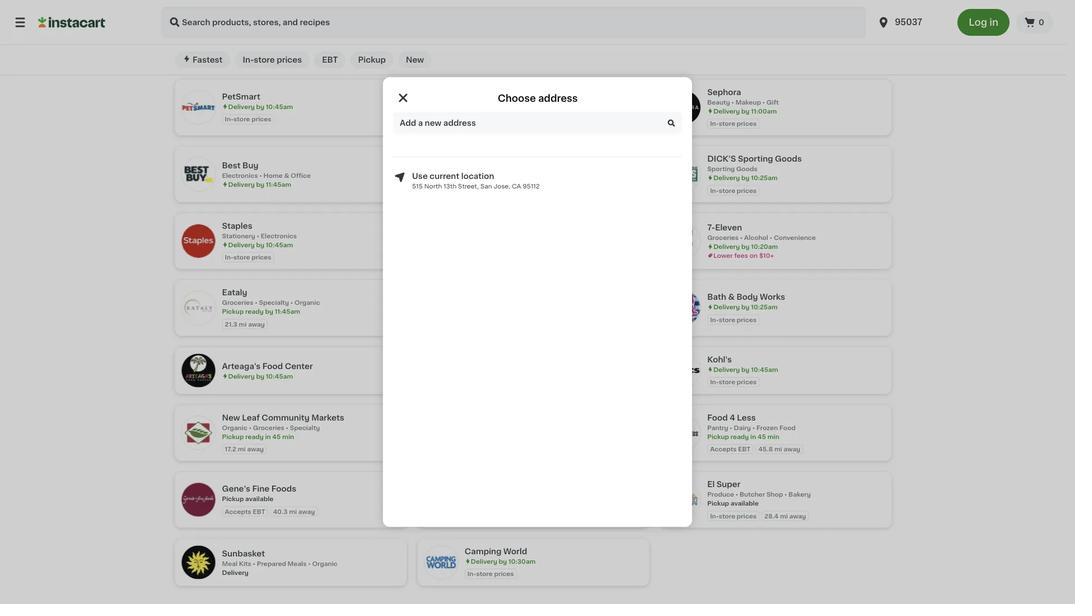 Task type: locate. For each thing, give the bounding box(es) containing it.
ready
[[731, 41, 749, 48], [245, 309, 264, 315], [245, 434, 264, 440], [731, 434, 749, 440]]

delivery up lower
[[714, 244, 740, 250]]

produce
[[502, 32, 528, 39], [744, 32, 771, 39], [707, 492, 734, 498]]

2 horizontal spatial in
[[990, 18, 999, 27]]

1 vertical spatial food
[[707, 414, 728, 422]]

away for 40.3 mi away
[[298, 509, 315, 515]]

2 horizontal spatial food
[[780, 425, 796, 431]]

0 vertical spatial electronics
[[222, 173, 258, 179]]

accepts ebt down dairy
[[710, 447, 751, 453]]

by up sephora beauty • makeup • gift
[[750, 41, 759, 48]]

meals right 'kits'
[[288, 561, 307, 568]]

1 vertical spatial electronics
[[261, 233, 297, 239]]

ethnic
[[556, 173, 576, 179]]

accepts down pantry
[[710, 447, 737, 453]]

store down the kohl's
[[719, 380, 735, 386]]

groceries • produce • organic pickup ready by 11:00am
[[707, 32, 802, 48]]

groceries inside dollar tree general merchandise • essentials • groceries
[[576, 99, 608, 105]]

11:45am
[[266, 182, 291, 188], [275, 309, 300, 315]]

11:00am inside groceries • produce • organic pickup ready by 11:00am
[[760, 41, 786, 48]]

1 vertical spatial 11:45am
[[275, 309, 300, 315]]

produce for groceries • produce • organic pickup ready by 11:00am
[[744, 32, 771, 39]]

11:15am
[[508, 182, 532, 188]]

0 horizontal spatial min
[[282, 434, 294, 440]]

away for 34.2 mi away
[[595, 54, 612, 60]]

0 horizontal spatial in
[[265, 434, 271, 440]]

away right 40.3
[[298, 509, 315, 515]]

produce for el super produce • butcher shop • bakery pickup available
[[707, 492, 734, 498]]

min inside food 4 less pantry • dairy • frozen food pickup ready in 45 min
[[768, 434, 779, 440]]

specialty inside the eataly groceries • specialty • organic pickup ready by 11:45am
[[259, 300, 289, 306]]

specialty
[[465, 173, 495, 179], [259, 300, 289, 306], [290, 425, 320, 431]]

away right 21.3
[[248, 322, 265, 328]]

available for •
[[488, 41, 516, 48]]

7-eleven groceries • alcohol • convenience
[[707, 224, 816, 241]]

1 horizontal spatial specialty
[[290, 425, 320, 431]]

electronics inside best buy electronics • home & office
[[222, 173, 258, 179]]

• inside the groceries • produce pickup available
[[498, 32, 500, 39]]

away right 17.2
[[247, 447, 264, 453]]

0 horizontal spatial food
[[262, 363, 283, 371]]

dairy
[[734, 425, 751, 431]]

away down bakery
[[790, 514, 806, 520]]

prices down merchandise
[[494, 121, 514, 127]]

away
[[595, 54, 612, 60], [838, 54, 855, 60], [248, 322, 265, 328], [247, 447, 264, 453], [784, 447, 800, 453], [298, 509, 315, 515], [790, 514, 806, 520]]

groceries inside 7-eleven groceries • alcohol • convenience
[[707, 235, 739, 241]]

store
[[476, 54, 493, 60], [719, 54, 735, 60], [254, 56, 275, 64], [234, 116, 250, 123], [476, 121, 493, 127], [719, 121, 735, 127], [719, 188, 735, 194], [234, 255, 250, 261], [719, 317, 735, 323], [719, 380, 735, 386], [719, 514, 735, 520], [476, 572, 493, 578]]

1 horizontal spatial &
[[284, 173, 289, 179]]

7-
[[707, 224, 715, 232]]

0 horizontal spatial electronics
[[222, 173, 258, 179]]

1 horizontal spatial electronics
[[261, 233, 297, 239]]

1 horizontal spatial prepared
[[500, 173, 530, 179]]

convenience
[[774, 235, 816, 241]]

1 horizontal spatial 45
[[758, 434, 766, 440]]

el super produce • butcher shop • bakery pickup available
[[707, 481, 811, 507]]

delivery by 10:45am
[[228, 48, 293, 54], [228, 104, 293, 110], [228, 242, 293, 248], [714, 367, 778, 373], [228, 374, 293, 380]]

ebt left 24.8
[[793, 54, 805, 60]]

mi right 45.8
[[774, 447, 782, 453]]

1 horizontal spatial in
[[750, 434, 756, 440]]

0 horizontal spatial available
[[245, 497, 273, 503]]

san
[[480, 183, 492, 190]]

1 horizontal spatial goods
[[775, 155, 802, 163]]

10:45am for arteaga's food center
[[266, 374, 293, 380]]

0 vertical spatial sporting
[[738, 155, 773, 163]]

organic inside sunbasket meal kits • prepared meals • organic delivery
[[312, 561, 338, 568]]

0 horizontal spatial prepared
[[257, 561, 286, 568]]

1 45 from the left
[[272, 434, 281, 440]]

1 vertical spatial meals
[[288, 561, 307, 568]]

min for community
[[282, 434, 294, 440]]

groceries inside the eataly groceries • specialty • organic pickup ready by 11:45am
[[222, 300, 253, 306]]

0 vertical spatial 10:25am
[[508, 108, 535, 114]]

search address image
[[666, 118, 677, 128]]

store down beer
[[254, 56, 275, 64]]

more
[[275, 28, 295, 36]]

& up beer
[[266, 28, 273, 36]]

1 vertical spatial &
[[284, 173, 289, 179]]

0 vertical spatial new
[[406, 56, 424, 64]]

0 vertical spatial specialty
[[465, 173, 495, 179]]

in right log on the right top of the page
[[990, 18, 999, 27]]

45 inside new leaf community markets organic • groceries • specialty pickup ready in 45 min
[[272, 434, 281, 440]]

leaf
[[242, 414, 260, 422]]

0 vertical spatial &
[[266, 28, 273, 36]]

specialty up 21.3 mi away in the left bottom of the page
[[259, 300, 289, 306]]

dick's
[[707, 155, 736, 163]]

34.2
[[570, 54, 584, 60]]

instacart logo image
[[38, 16, 105, 29]]

2 min from the left
[[768, 434, 779, 440]]

in inside new leaf community markets organic • groceries • specialty pickup ready in 45 min
[[265, 434, 271, 440]]

specialty down "community"
[[290, 425, 320, 431]]

0 horizontal spatial produce
[[502, 32, 528, 39]]

pickup down pantry
[[707, 434, 729, 440]]

17.2 mi away
[[225, 447, 264, 453]]

2 vertical spatial &
[[728, 294, 735, 301]]

mi
[[586, 54, 594, 60], [829, 54, 836, 60], [239, 322, 247, 328], [238, 447, 246, 453], [774, 447, 782, 453], [289, 509, 297, 515], [780, 514, 788, 520]]

2 horizontal spatial available
[[731, 501, 759, 507]]

0 horizontal spatial sporting
[[707, 166, 735, 172]]

total wine & more spirits • wine • beer
[[222, 28, 295, 45]]

in-store prices down the bath & body works
[[710, 317, 757, 323]]

food left center
[[262, 363, 283, 371]]

store down "delivery by 10:30am"
[[476, 572, 493, 578]]

store down petsmart
[[234, 116, 250, 123]]

45 down frozen at the right
[[758, 434, 766, 440]]

log in
[[969, 18, 999, 27]]

1 horizontal spatial meals
[[531, 173, 550, 179]]

in for pantry
[[750, 434, 756, 440]]

pickup up 17.2
[[222, 434, 244, 440]]

home
[[264, 173, 283, 179]]

2 vertical spatial specialty
[[290, 425, 320, 431]]

in-store prices down the groceries • produce pickup available
[[468, 54, 514, 60]]

45 inside food 4 less pantry • dairy • frozen food pickup ready in 45 min
[[758, 434, 766, 440]]

delivery by 10:30am
[[471, 559, 536, 565]]

by down the bath & body works
[[742, 305, 750, 311]]

mi for 45.8
[[774, 447, 782, 453]]

0 horizontal spatial meals
[[288, 561, 307, 568]]

in inside button
[[990, 18, 999, 27]]

prepared inside sunbasket meal kits • prepared meals • organic delivery
[[257, 561, 286, 568]]

1 vertical spatial delivery by 10:25am
[[714, 175, 778, 181]]

electronics inside staples stationery • electronics
[[261, 233, 297, 239]]

in
[[990, 18, 999, 27], [265, 434, 271, 440], [750, 434, 756, 440]]

beauty
[[707, 99, 730, 105]]

ready inside the eataly groceries • specialty • organic pickup ready by 11:45am
[[245, 309, 264, 315]]

electronics down best
[[222, 173, 258, 179]]

delivery by 11:15am
[[471, 182, 532, 188]]

world
[[503, 548, 527, 556]]

10:20am
[[751, 244, 778, 250]]

new button
[[398, 52, 432, 68]]

in inside food 4 less pantry • dairy • frozen food pickup ready in 45 min
[[750, 434, 756, 440]]

in-store prices down petsmart
[[225, 116, 271, 123]]

goods
[[775, 155, 802, 163], [736, 166, 758, 172]]

45
[[272, 434, 281, 440], [758, 434, 766, 440]]

ebt left 45.8
[[738, 447, 751, 453]]

meals up 95112
[[531, 173, 550, 179]]

prepared right 'kits'
[[257, 561, 286, 568]]

groceries • produce pickup available
[[465, 32, 528, 48]]

prepared
[[500, 173, 530, 179], [257, 561, 286, 568]]

organic inside new leaf community markets organic • groceries • specialty pickup ready in 45 min
[[222, 425, 247, 431]]

10:25am for tree
[[508, 108, 535, 114]]

lower
[[714, 253, 733, 259]]

1 horizontal spatial food
[[707, 414, 728, 422]]

specialty inside new leaf community markets organic • groceries • specialty pickup ready in 45 min
[[290, 425, 320, 431]]

bath & body works
[[707, 294, 785, 301]]

10:45am for kohl's
[[751, 367, 778, 373]]

1 vertical spatial prepared
[[257, 561, 286, 568]]

1 vertical spatial specialty
[[259, 300, 289, 306]]

45 down "community"
[[272, 434, 281, 440]]

camping
[[465, 548, 502, 556]]

2 horizontal spatial &
[[728, 294, 735, 301]]

45 for community
[[272, 434, 281, 440]]

delivery down stationery
[[228, 242, 255, 248]]

0
[[1039, 18, 1044, 26]]

pickup inside "gene's fine foods pickup available"
[[222, 497, 244, 503]]

  text field
[[393, 112, 682, 134]]

pickup up dollar
[[465, 41, 487, 48]]

mi for 34.2
[[586, 54, 594, 60]]

by up less in the bottom right of the page
[[742, 367, 750, 373]]

in-store prices
[[468, 54, 514, 60], [710, 54, 757, 60], [243, 56, 302, 64], [225, 116, 271, 123], [468, 121, 514, 127], [710, 121, 757, 127], [710, 188, 757, 194], [225, 255, 271, 261], [710, 317, 757, 323], [710, 380, 757, 386], [710, 514, 757, 520], [468, 572, 514, 578]]

0 horizontal spatial new
[[222, 414, 240, 422]]

available inside el super produce • butcher shop • bakery pickup available
[[731, 501, 759, 507]]

camping world
[[465, 548, 527, 556]]

available
[[488, 41, 516, 48], [245, 497, 273, 503], [731, 501, 759, 507]]

in-
[[468, 54, 476, 60], [710, 54, 719, 60], [243, 56, 254, 64], [225, 116, 234, 123], [468, 121, 476, 127], [710, 121, 719, 127], [710, 188, 719, 194], [225, 255, 234, 261], [710, 317, 719, 323], [710, 380, 719, 386], [710, 514, 719, 520], [468, 572, 476, 578]]

1 horizontal spatial min
[[768, 434, 779, 440]]

2 45 from the left
[[758, 434, 766, 440]]

0 vertical spatial 11:45am
[[266, 182, 291, 188]]

food up pantry
[[707, 414, 728, 422]]

2 vertical spatial 10:25am
[[751, 305, 778, 311]]

10:45am down 'arteaga's food center'
[[266, 374, 293, 380]]

wine left beer
[[248, 39, 264, 45]]

1 min from the left
[[282, 434, 294, 440]]

mi for 17.2
[[238, 447, 246, 453]]

0 horizontal spatial specialty
[[259, 300, 289, 306]]

delivery down arteaga's
[[228, 374, 255, 380]]

ready up 17.2 mi away
[[245, 434, 264, 440]]

ebt left the pickup button
[[322, 56, 338, 64]]

delivery by 10:25am down merchandise
[[471, 108, 535, 114]]

produce inside the groceries • produce pickup available
[[502, 32, 528, 39]]

10:25am down merchandise
[[508, 108, 535, 114]]

delivery by 10:45am down staples stationery • electronics
[[228, 242, 293, 248]]

2 horizontal spatial produce
[[744, 32, 771, 39]]

prices down butcher
[[737, 514, 757, 520]]

in-store prices down dick's
[[710, 188, 757, 194]]

1 vertical spatial new
[[222, 414, 240, 422]]

body
[[737, 294, 758, 301]]

ready inside new leaf community markets organic • groceries • specialty pickup ready in 45 min
[[245, 434, 264, 440]]

1 horizontal spatial available
[[488, 41, 516, 48]]

10:25am
[[508, 108, 535, 114], [751, 175, 778, 181], [751, 305, 778, 311]]

by up lower fees on $10+
[[742, 244, 750, 250]]

ebt left 34.2
[[550, 54, 562, 60]]

delivery by 10:45am for arteaga's food center
[[228, 374, 293, 380]]

10:45am up less in the bottom right of the page
[[751, 367, 778, 373]]

gift
[[767, 99, 779, 105]]

organic inside groceries • produce • organic pickup ready by 11:00am
[[777, 32, 802, 39]]

available inside "gene's fine foods pickup available"
[[245, 497, 273, 503]]

fees
[[734, 253, 748, 259]]

in- up sephora
[[710, 54, 719, 60]]

&
[[266, 28, 273, 36], [284, 173, 289, 179], [728, 294, 735, 301]]

specialty • prepared meals • ethnic
[[465, 173, 576, 179]]

pickup down gene's on the bottom left of page
[[222, 497, 244, 503]]

delivery
[[228, 48, 255, 54], [228, 104, 255, 110], [471, 108, 497, 114], [714, 108, 740, 114], [714, 175, 740, 181], [228, 182, 255, 188], [471, 182, 497, 188], [228, 242, 255, 248], [714, 244, 740, 250], [714, 305, 740, 311], [714, 367, 740, 373], [228, 374, 255, 380], [471, 559, 497, 565], [222, 570, 249, 576]]

delivery by 10:25am for sporting
[[714, 175, 778, 181]]

store down delivery by 11:00am
[[719, 121, 735, 127]]

pickup right ebt button
[[358, 56, 386, 64]]

pickup inside button
[[358, 56, 386, 64]]

0 button
[[1016, 11, 1053, 34]]

1 horizontal spatial sporting
[[738, 155, 773, 163]]

1 vertical spatial 10:25am
[[751, 175, 778, 181]]

kohl's
[[707, 356, 732, 364]]

1 vertical spatial 11:00am
[[751, 108, 777, 114]]

food right frozen at the right
[[780, 425, 796, 431]]

min down "community"
[[282, 434, 294, 440]]

0 vertical spatial prepared
[[500, 173, 530, 179]]

specialty up san
[[465, 173, 495, 179]]

10:25am for sporting
[[751, 175, 778, 181]]

away right 45.8
[[784, 447, 800, 453]]

2 horizontal spatial specialty
[[465, 173, 495, 179]]

0 vertical spatial 11:00am
[[760, 41, 786, 48]]

groceries inside groceries • produce • organic pickup ready by 11:00am
[[707, 32, 739, 39]]

main content
[[0, 0, 1067, 605]]

groceries inside new leaf community markets organic • groceries • specialty pickup ready in 45 min
[[253, 425, 284, 431]]

dollar
[[465, 88, 489, 96]]

0 horizontal spatial &
[[266, 28, 273, 36]]

delivery down spirits
[[228, 48, 255, 54]]

& inside best buy electronics • home & office
[[284, 173, 289, 179]]

by inside the eataly groceries • specialty • organic pickup ready by 11:45am
[[265, 309, 273, 315]]

• inside best buy electronics • home & office
[[259, 173, 262, 179]]

total
[[222, 28, 242, 36]]

wine
[[244, 28, 264, 36], [248, 39, 264, 45]]

new inside button
[[406, 56, 424, 64]]

prices down beer
[[277, 56, 302, 64]]

10:25am down works
[[751, 305, 778, 311]]

in- down the groceries • produce pickup available
[[468, 54, 476, 60]]

pickup inside el super produce • butcher shop • bakery pickup available
[[707, 501, 729, 507]]

24.8
[[813, 54, 827, 60]]

1 vertical spatial goods
[[736, 166, 758, 172]]

away for 45.8 mi away
[[784, 447, 800, 453]]

1 horizontal spatial new
[[406, 56, 424, 64]]

min inside new leaf community markets organic • groceries • specialty pickup ready in 45 min
[[282, 434, 294, 440]]

jose,
[[494, 183, 510, 190]]

prices down the bath & body works
[[737, 317, 757, 323]]

min down frozen at the right
[[768, 434, 779, 440]]

4
[[730, 414, 735, 422]]

in-store prices down "delivery by 10:30am"
[[468, 572, 514, 578]]

in-store prices down beer
[[243, 56, 302, 64]]

by down camping world
[[499, 559, 507, 565]]

  text field inside "choose address" dialog
[[393, 112, 682, 134]]

0 horizontal spatial 45
[[272, 434, 281, 440]]

staples stationery • electronics
[[222, 222, 297, 239]]

food 4 less pantry • dairy • frozen food pickup ready in 45 min
[[707, 414, 796, 440]]

& right home
[[284, 173, 289, 179]]

delivery down the beauty in the top of the page
[[714, 108, 740, 114]]

produce inside groceries • produce • organic pickup ready by 11:00am
[[744, 32, 771, 39]]

organic
[[777, 32, 802, 39], [295, 300, 320, 306], [222, 425, 247, 431], [312, 561, 338, 568]]

ebt inside ebt button
[[322, 56, 338, 64]]

1 horizontal spatial produce
[[707, 492, 734, 498]]

arteaga's
[[222, 363, 261, 371]]

40.3 mi away
[[273, 509, 315, 515]]

11:45am up center
[[275, 309, 300, 315]]

produce inside el super produce • butcher shop • bakery pickup available
[[707, 492, 734, 498]]

& right bath
[[728, 294, 735, 301]]

new inside new leaf community markets organic • groceries • specialty pickup ready in 45 min
[[222, 414, 240, 422]]

available inside the groceries • produce pickup available
[[488, 41, 516, 48]]

0 vertical spatial delivery by 10:25am
[[471, 108, 535, 114]]

min
[[282, 434, 294, 440], [768, 434, 779, 440]]

10:45am for petsmart
[[266, 104, 293, 110]]

10:45am
[[266, 48, 293, 54], [266, 104, 293, 110], [266, 242, 293, 248], [751, 367, 778, 373], [266, 374, 293, 380]]

by down makeup
[[742, 108, 750, 114]]

delivery by 10:25am
[[471, 108, 535, 114], [714, 175, 778, 181], [714, 305, 778, 311]]

in-store prices down groceries • produce • organic pickup ready by 11:00am
[[710, 54, 757, 60]]

available up tree
[[488, 41, 516, 48]]

ready up sephora
[[731, 41, 749, 48]]

accepts ebt left 34.2
[[522, 54, 562, 60]]

delivery by 10:45am down total wine & more spirits • wine • beer
[[228, 48, 293, 54]]



Task type: describe. For each thing, give the bounding box(es) containing it.
21.3 mi away
[[225, 322, 265, 328]]

accepts down groceries • produce • organic pickup ready by 11:00am
[[765, 54, 791, 60]]

mi for 40.3
[[289, 509, 297, 515]]

location
[[461, 172, 494, 180]]

0 vertical spatial goods
[[775, 155, 802, 163]]

shop
[[767, 492, 783, 498]]

in- down bath
[[710, 317, 719, 323]]

available for fine
[[245, 497, 273, 503]]

delivery down petsmart
[[228, 104, 255, 110]]

essentials
[[538, 99, 571, 105]]

prices down petsmart
[[252, 116, 271, 123]]

new for new
[[406, 56, 424, 64]]

accepts up dollar tree general merchandise • essentials • groceries
[[522, 54, 548, 60]]

ca
[[512, 183, 521, 190]]

ready inside food 4 less pantry • dairy • frozen food pickup ready in 45 min
[[731, 434, 749, 440]]

in-store prices down general
[[468, 121, 514, 127]]

in for markets
[[265, 434, 271, 440]]

merchandise
[[491, 99, 533, 105]]

address
[[538, 94, 578, 103]]

less
[[737, 414, 756, 422]]

super
[[717, 481, 741, 489]]

min for less
[[768, 434, 779, 440]]

log
[[969, 18, 987, 27]]

prices down delivery by 11:00am
[[737, 121, 757, 127]]

delivery by 10:45am for petsmart
[[228, 104, 293, 110]]

fine
[[252, 486, 270, 494]]

sunbasket meal kits • prepared meals • organic delivery
[[222, 550, 338, 576]]

1 vertical spatial sporting
[[707, 166, 735, 172]]

in- inside button
[[243, 56, 254, 64]]

away for 24.8 mi away
[[838, 54, 855, 60]]

choose address
[[498, 94, 578, 103]]

works
[[760, 294, 785, 301]]

prices down dick's sporting goods sporting goods
[[737, 188, 757, 194]]

45 for less
[[758, 434, 766, 440]]

by down dick's sporting goods sporting goods
[[742, 175, 750, 181]]

by down staples stationery • electronics
[[256, 242, 264, 248]]

fastest button
[[175, 52, 230, 68]]

pickup inside the eataly groceries • specialty • organic pickup ready by 11:45am
[[222, 309, 244, 315]]

best buy electronics • home & office
[[222, 162, 311, 179]]

frozen
[[757, 425, 778, 431]]

10:30am
[[508, 559, 536, 565]]

butcher
[[740, 492, 765, 498]]

in- down the beauty in the top of the page
[[710, 121, 719, 127]]

in-store prices down the kohl's
[[710, 380, 757, 386]]

choose
[[498, 94, 536, 103]]

17.2
[[225, 447, 236, 453]]

mi for 24.8
[[829, 54, 836, 60]]

pickup inside the groceries • produce pickup available
[[465, 41, 487, 48]]

• inside staples stationery • electronics
[[257, 233, 259, 239]]

store down general
[[476, 121, 493, 127]]

28.4 mi away
[[765, 514, 806, 520]]

sephora
[[707, 88, 741, 96]]

eataly groceries • specialty • organic pickup ready by 11:45am
[[222, 289, 320, 315]]

by down 'arteaga's food center'
[[256, 374, 264, 380]]

store down dick's
[[719, 188, 735, 194]]

community
[[262, 414, 310, 422]]

by inside groceries • produce • organic pickup ready by 11:00am
[[750, 41, 759, 48]]

0 vertical spatial wine
[[244, 28, 264, 36]]

staples
[[222, 222, 252, 230]]

on
[[750, 253, 758, 259]]

petsmart
[[222, 93, 260, 101]]

11:45am inside the eataly groceries • specialty • organic pickup ready by 11:45am
[[275, 309, 300, 315]]

use
[[412, 172, 428, 180]]

ebt button
[[314, 52, 346, 68]]

lower fees on $10+
[[714, 253, 774, 259]]

10:45am down staples stationery • electronics
[[266, 242, 293, 248]]

pickup button
[[350, 52, 394, 68]]

new for new leaf community markets organic • groceries • specialty pickup ready in 45 min
[[222, 414, 240, 422]]

& inside total wine & more spirits • wine • beer
[[266, 28, 273, 36]]

alcohol
[[744, 235, 768, 241]]

choose address dialog
[[383, 77, 692, 528]]

delivery down camping
[[471, 559, 497, 565]]

arteaga's food center
[[222, 363, 313, 371]]

log in button
[[958, 9, 1010, 36]]

2 vertical spatial delivery by 10:25am
[[714, 305, 778, 311]]

in- down petsmart
[[225, 116, 234, 123]]

prices down "delivery by 10:30am"
[[494, 572, 514, 578]]

sephora beauty • makeup • gift
[[707, 88, 779, 105]]

office
[[291, 173, 311, 179]]

eleven
[[715, 224, 742, 232]]

by down total wine & more spirits • wine • beer
[[256, 48, 264, 54]]

prices down staples stationery • electronics
[[252, 255, 271, 261]]

in-store prices button
[[235, 52, 310, 68]]

95112
[[523, 183, 540, 190]]

in- down the el
[[710, 514, 719, 520]]

0 vertical spatial food
[[262, 363, 283, 371]]

delivery inside sunbasket meal kits • prepared meals • organic delivery
[[222, 570, 249, 576]]

street,
[[458, 183, 479, 190]]

28.4
[[765, 514, 779, 520]]

in-store prices down stationery
[[225, 255, 271, 261]]

away for 28.4 mi away
[[790, 514, 806, 520]]

eataly
[[222, 289, 247, 297]]

40.3
[[273, 509, 288, 515]]

45.8 mi away
[[758, 447, 800, 453]]

delivery down the buy
[[228, 182, 255, 188]]

in-store prices inside button
[[243, 56, 302, 64]]

bath
[[707, 294, 726, 301]]

prices up less in the bottom right of the page
[[737, 380, 757, 386]]

1 vertical spatial wine
[[248, 39, 264, 45]]

current
[[430, 172, 459, 180]]

accepts ebt down groceries • produce • organic pickup ready by 11:00am
[[765, 54, 805, 60]]

store inside button
[[254, 56, 275, 64]]

21.3
[[225, 322, 237, 328]]

prices down groceries • produce • organic pickup ready by 11:00am
[[737, 54, 757, 60]]

0 horizontal spatial goods
[[736, 166, 758, 172]]

in- down camping
[[468, 572, 476, 578]]

in-store prices down delivery by 11:00am
[[710, 121, 757, 127]]

pickup inside new leaf community markets organic • groceries • specialty pickup ready in 45 min
[[222, 434, 244, 440]]

best
[[222, 162, 241, 170]]

ebt down "gene's fine foods pickup available"
[[253, 509, 265, 515]]

produce for groceries • produce pickup available
[[502, 32, 528, 39]]

in- down general
[[468, 121, 476, 127]]

foods
[[271, 486, 296, 494]]

34.2 mi away
[[570, 54, 612, 60]]

buy
[[243, 162, 258, 170]]

delivery by 10:25am for tree
[[471, 108, 535, 114]]

by down home
[[256, 182, 264, 188]]

store down super
[[719, 514, 735, 520]]

groceries inside the groceries • produce pickup available
[[465, 32, 496, 39]]

store down bath
[[719, 317, 735, 323]]

tree
[[491, 88, 508, 96]]

meals inside sunbasket meal kits • prepared meals • organic delivery
[[288, 561, 307, 568]]

mi for 21.3
[[239, 322, 247, 328]]

stationery
[[222, 233, 255, 239]]

new leaf community markets organic • groceries • specialty pickup ready in 45 min
[[222, 414, 344, 440]]

north
[[424, 183, 442, 190]]

meal
[[222, 561, 238, 568]]

$10+
[[759, 253, 774, 259]]

13th
[[444, 183, 457, 190]]

prices down the groceries • produce pickup available
[[494, 54, 514, 60]]

ready inside groceries • produce • organic pickup ready by 11:00am
[[731, 41, 749, 48]]

0 vertical spatial meals
[[531, 173, 550, 179]]

delivery down general
[[471, 108, 497, 114]]

store down groceries • produce • organic pickup ready by 11:00am
[[719, 54, 735, 60]]

24.8 mi away
[[813, 54, 855, 60]]

pantry
[[707, 425, 728, 431]]

beer
[[270, 39, 285, 45]]

in- down the kohl's
[[710, 380, 719, 386]]

accepts ebt down "gene's fine foods pickup available"
[[225, 509, 265, 515]]

store down the groceries • produce pickup available
[[476, 54, 493, 60]]

delivery down dick's
[[714, 175, 740, 181]]

pickup inside groceries • produce • organic pickup ready by 11:00am
[[707, 41, 729, 48]]

515
[[412, 183, 423, 190]]

main content containing total wine & more
[[0, 0, 1067, 605]]

spirits
[[222, 39, 243, 45]]

general
[[465, 99, 490, 105]]

bakery
[[789, 492, 811, 498]]

center
[[285, 363, 313, 371]]

by left ca
[[499, 182, 507, 188]]

store down stationery
[[234, 255, 250, 261]]

accepts down gene's on the bottom left of page
[[225, 509, 251, 515]]

delivery down bath
[[714, 305, 740, 311]]

mi for 28.4
[[780, 514, 788, 520]]

sunbasket
[[222, 550, 265, 558]]

away for 21.3 mi away
[[248, 322, 265, 328]]

use current location 515 north 13th street, san jose, ca 95112
[[412, 172, 540, 190]]

10:45am down beer
[[266, 48, 293, 54]]

gene's fine foods pickup available
[[222, 486, 296, 503]]

delivery down the kohl's
[[714, 367, 740, 373]]

in- down stationery
[[225, 255, 234, 261]]

45.8
[[758, 447, 773, 453]]

el
[[707, 481, 715, 489]]

2 vertical spatial food
[[780, 425, 796, 431]]

delivery down location
[[471, 182, 497, 188]]

dollar tree general merchandise • essentials • groceries
[[465, 88, 608, 105]]

delivery by 10:45am for kohl's
[[714, 367, 778, 373]]

delivery by 11:45am
[[228, 182, 291, 188]]

prices inside button
[[277, 56, 302, 64]]

by down merchandise
[[499, 108, 507, 114]]

in- down dick's
[[710, 188, 719, 194]]

organic inside the eataly groceries • specialty • organic pickup ready by 11:45am
[[295, 300, 320, 306]]

by down petsmart
[[256, 104, 264, 110]]

pickup inside food 4 less pantry • dairy • frozen food pickup ready in 45 min
[[707, 434, 729, 440]]

in-store prices down butcher
[[710, 514, 757, 520]]

away for 17.2 mi away
[[247, 447, 264, 453]]

makeup
[[736, 99, 761, 105]]

delivery by 11:00am
[[714, 108, 777, 114]]



Task type: vqa. For each thing, say whether or not it's contained in the screenshot.


